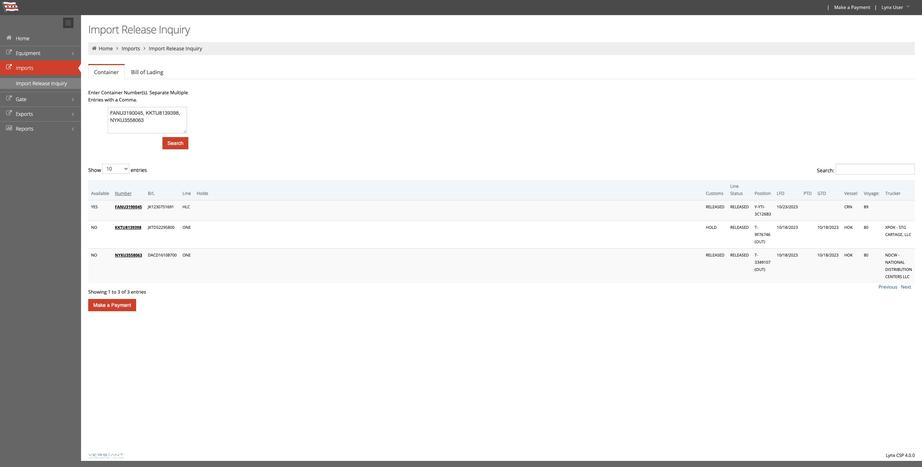 Task type: vqa. For each thing, say whether or not it's contained in the screenshot.
'Import' to the right
yes



Task type: describe. For each thing, give the bounding box(es) containing it.
showing
[[88, 289, 107, 295]]

equipment
[[16, 50, 41, 57]]

holds
[[197, 191, 208, 197]]

xpok
[[885, 225, 896, 230]]

line for line status
[[730, 183, 739, 189]]

t- for t- 9f76746 (out)
[[755, 225, 758, 230]]

container link
[[88, 65, 125, 79]]

80 for xpok - stg cartage, llc
[[864, 225, 868, 230]]

one for dacd16108700
[[183, 253, 191, 258]]

89
[[864, 204, 868, 210]]

enter
[[88, 89, 100, 96]]

equipment link
[[0, 46, 81, 61]]

0 vertical spatial inquiry
[[159, 22, 190, 37]]

show
[[88, 167, 102, 174]]

user
[[893, 4, 903, 10]]

released down customs at the top of the page
[[706, 204, 725, 210]]

search
[[168, 140, 183, 146]]

lynx user link
[[879, 0, 914, 15]]

position
[[755, 191, 771, 197]]

ndcw - national distribution centers llc
[[885, 253, 912, 280]]

row containing line status
[[88, 180, 915, 200]]

released down hold
[[706, 253, 725, 258]]

lfd
[[777, 191, 785, 197]]

next
[[901, 284, 911, 290]]

vessel:
[[844, 191, 858, 197]]

lading
[[147, 68, 163, 76]]

0 horizontal spatial import release inquiry link
[[0, 78, 81, 89]]

line for line
[[183, 191, 191, 197]]

voyage:: activate to sort column ascending column header
[[861, 180, 882, 200]]

3c126b3
[[755, 211, 771, 217]]

1 horizontal spatial imports link
[[122, 45, 140, 52]]

with
[[105, 97, 114, 103]]

previous next
[[879, 284, 911, 290]]

a inside make a payment link
[[847, 4, 850, 10]]

bar chart image
[[5, 126, 13, 131]]

bill of lading
[[131, 68, 163, 76]]

1 horizontal spatial import release inquiry link
[[149, 45, 202, 52]]

nyku3558063
[[115, 253, 142, 258]]

ptd
[[804, 191, 812, 197]]

yes
[[91, 204, 98, 210]]

2 3 from the left
[[127, 289, 130, 295]]

available
[[91, 191, 109, 197]]

1 horizontal spatial payment
[[851, 4, 871, 10]]

0 vertical spatial import release inquiry
[[88, 22, 190, 37]]

llc inside ndcw - national distribution centers llc
[[903, 274, 910, 280]]

container inside enter container number(s).  separate multiple entries with a comma.
[[101, 89, 123, 96]]

2 horizontal spatial release
[[166, 45, 184, 52]]

angle right image
[[114, 46, 120, 51]]

distribution
[[885, 267, 912, 272]]

external link image for exports
[[5, 111, 13, 116]]

gtd
[[818, 191, 826, 197]]

line status: activate to sort column ascending column header
[[727, 180, 752, 200]]

lynx user
[[882, 4, 903, 10]]

previous button
[[879, 284, 897, 290]]

y-
[[755, 204, 758, 210]]

reports link
[[0, 121, 81, 136]]

comma.
[[119, 97, 137, 103]]

make a payment button
[[88, 299, 136, 312]]

next button
[[901, 284, 911, 290]]

vessel:: activate to sort column ascending column header
[[842, 180, 861, 200]]

a inside enter container number(s).  separate multiple entries with a comma.
[[115, 97, 118, 103]]

external link image for imports
[[5, 65, 13, 70]]

angle right image
[[141, 46, 148, 51]]

2 vertical spatial import
[[16, 80, 31, 87]]

customs
[[706, 191, 724, 197]]

t- 3349107 (out)
[[755, 253, 771, 272]]

make inside make a payment button
[[93, 303, 106, 308]]

t- for t- 3349107 (out)
[[755, 253, 758, 258]]

- for xpok
[[897, 225, 898, 230]]

a inside make a payment button
[[107, 303, 110, 308]]

10/23/2023
[[777, 204, 798, 210]]

released for y-yti- 3c126b3
[[730, 204, 749, 210]]

0 vertical spatial release
[[121, 22, 156, 37]]

search:
[[817, 167, 836, 174]]

showing 1 to 3 of 3 entries
[[88, 289, 146, 295]]

3349107
[[755, 260, 771, 265]]

b/l: activate to sort column ascending column header
[[145, 180, 180, 200]]

customs: activate to sort column ascending column header
[[703, 180, 727, 200]]

fanu3190045
[[115, 204, 142, 210]]

search button
[[162, 137, 189, 149]]

bill
[[131, 68, 139, 76]]

xpok - stg cartage, llc
[[885, 225, 911, 237]]

home image
[[91, 46, 97, 51]]

make a payment link
[[831, 0, 873, 15]]

line status
[[730, 183, 743, 197]]

0 vertical spatial entries
[[129, 167, 147, 174]]

dacd16108700
[[148, 253, 177, 258]]

stg
[[899, 225, 906, 230]]

gate link
[[0, 92, 81, 107]]

4.0.0
[[905, 453, 915, 459]]

hok for xpok - stg cartage, llc
[[844, 225, 853, 230]]

grid containing show
[[88, 107, 915, 296]]

trucker
[[885, 191, 901, 197]]

1 vertical spatial entries
[[131, 289, 146, 295]]

1 horizontal spatial home
[[99, 45, 113, 52]]

hlc
[[183, 204, 190, 210]]

no for kktu8139398
[[91, 225, 97, 230]]

1 horizontal spatial home link
[[99, 45, 113, 52]]

payment inside button
[[111, 303, 131, 308]]



Task type: locate. For each thing, give the bounding box(es) containing it.
0 vertical spatial payment
[[851, 4, 871, 10]]

0 vertical spatial (out)
[[755, 239, 765, 245]]

make a payment inside make a payment link
[[834, 4, 871, 10]]

1 horizontal spatial 3
[[127, 289, 130, 295]]

gate
[[16, 96, 26, 103]]

| left make a payment link
[[827, 4, 830, 10]]

of right to
[[121, 289, 126, 295]]

1 80 from the top
[[864, 225, 868, 230]]

angle down image
[[905, 4, 912, 9]]

0 vertical spatial lynx
[[882, 4, 892, 10]]

make inside make a payment link
[[834, 4, 846, 10]]

no left nyku3558063
[[91, 253, 97, 258]]

80
[[864, 225, 868, 230], [864, 253, 868, 258]]

1 vertical spatial -
[[898, 253, 900, 258]]

of right bill
[[140, 68, 145, 76]]

2 | from the left
[[875, 4, 877, 10]]

released down the status
[[730, 204, 749, 210]]

0 vertical spatial external link image
[[5, 50, 13, 55]]

exports
[[16, 111, 33, 117]]

3
[[118, 289, 120, 295], [127, 289, 130, 295]]

1
[[108, 289, 111, 295]]

0 vertical spatial line
[[730, 183, 739, 189]]

2 one from the top
[[183, 253, 191, 258]]

1 hok from the top
[[844, 225, 853, 230]]

1 no from the top
[[91, 225, 97, 230]]

payment down the showing 1 to 3 of 3 entries
[[111, 303, 131, 308]]

released
[[706, 204, 725, 210], [730, 204, 749, 210], [730, 225, 749, 230], [706, 253, 725, 258], [730, 253, 749, 258]]

one down hlc at the top of the page
[[183, 225, 191, 230]]

of
[[140, 68, 145, 76], [121, 289, 126, 295]]

released left t- 9f76746 (out)
[[730, 225, 749, 230]]

status
[[730, 191, 743, 197]]

line: activate to sort column ascending column header
[[180, 180, 194, 200]]

released for t- 3349107 (out)
[[730, 253, 749, 258]]

import up home image
[[88, 22, 119, 37]]

0 horizontal spatial release
[[32, 80, 50, 87]]

number: activate to sort column ascending column header
[[112, 180, 145, 200]]

separate
[[149, 89, 169, 96]]

home
[[16, 35, 30, 42], [99, 45, 113, 52]]

2 external link image from the top
[[5, 96, 13, 101]]

(out)
[[755, 239, 765, 245], [755, 267, 765, 272]]

holds: activate to sort column ascending column header
[[194, 180, 703, 200]]

2 vertical spatial import release inquiry
[[16, 80, 67, 87]]

1 vertical spatial of
[[121, 289, 126, 295]]

0 horizontal spatial 3
[[118, 289, 120, 295]]

1 vertical spatial external link image
[[5, 96, 13, 101]]

1 horizontal spatial line
[[730, 183, 739, 189]]

exports link
[[0, 107, 81, 121]]

0 vertical spatial make
[[834, 4, 846, 10]]

release up gate 'link'
[[32, 80, 50, 87]]

import release inquiry link up gate 'link'
[[0, 78, 81, 89]]

2 external link image from the top
[[5, 111, 13, 116]]

0 vertical spatial hok
[[844, 225, 853, 230]]

(out) down 3349107
[[755, 267, 765, 272]]

1 vertical spatial inquiry
[[186, 45, 202, 52]]

0 vertical spatial one
[[183, 225, 191, 230]]

1 vertical spatial external link image
[[5, 111, 13, 116]]

hold
[[706, 225, 717, 230]]

0 horizontal spatial of
[[121, 289, 126, 295]]

0 horizontal spatial imports link
[[0, 61, 81, 75]]

0 vertical spatial imports
[[122, 45, 140, 52]]

2 vertical spatial release
[[32, 80, 50, 87]]

t- inside t- 3349107 (out)
[[755, 253, 758, 258]]

import
[[88, 22, 119, 37], [149, 45, 165, 52], [16, 80, 31, 87]]

lynx for lynx user
[[882, 4, 892, 10]]

1 t- from the top
[[755, 225, 758, 230]]

0 horizontal spatial home link
[[0, 31, 81, 46]]

import release inquiry up gate 'link'
[[16, 80, 67, 87]]

reports
[[16, 125, 33, 132]]

release up angle right icon
[[121, 22, 156, 37]]

2 horizontal spatial import
[[149, 45, 165, 52]]

ptd: activate to sort column ascending column header
[[801, 180, 815, 200]]

- inside the xpok - stg cartage, llc
[[897, 225, 898, 230]]

80 down 89
[[864, 225, 868, 230]]

1 horizontal spatial make
[[834, 4, 846, 10]]

trucker: activate to sort column ascending column header
[[882, 180, 915, 200]]

- left stg
[[897, 225, 898, 230]]

1 vertical spatial container
[[101, 89, 123, 96]]

import right angle right icon
[[149, 45, 165, 52]]

home right home icon
[[16, 35, 30, 42]]

(out) inside t- 3349107 (out)
[[755, 267, 765, 272]]

lynx
[[882, 4, 892, 10], [886, 453, 895, 459]]

one for jktd52295800
[[183, 225, 191, 230]]

inquiry
[[159, 22, 190, 37], [186, 45, 202, 52], [51, 80, 67, 87]]

available: activate to sort column ascending column header
[[88, 180, 112, 200]]

line inside the line status
[[730, 183, 739, 189]]

0 vertical spatial no
[[91, 225, 97, 230]]

imports link right angle right image
[[122, 45, 140, 52]]

hok for ndcw - national distribution centers llc
[[844, 253, 853, 258]]

2 no from the top
[[91, 253, 97, 258]]

number
[[115, 191, 132, 197]]

make a payment
[[834, 4, 871, 10], [93, 303, 131, 308]]

1 horizontal spatial a
[[115, 97, 118, 103]]

external link image inside gate 'link'
[[5, 96, 13, 101]]

kktu8139398
[[115, 225, 141, 230]]

imports down equipment
[[16, 64, 33, 71]]

llc down stg
[[905, 232, 911, 237]]

lynx csp 4.0.0
[[886, 453, 915, 459]]

release
[[121, 22, 156, 37], [166, 45, 184, 52], [32, 80, 50, 87]]

t- up 3349107
[[755, 253, 758, 258]]

2 80 from the top
[[864, 253, 868, 258]]

enter container number(s).  separate multiple entries with a comma.
[[88, 89, 188, 103]]

0 horizontal spatial payment
[[111, 303, 131, 308]]

centers
[[885, 274, 902, 280]]

imports right angle right image
[[122, 45, 140, 52]]

import release inquiry up angle right icon
[[88, 22, 190, 37]]

lynx left the 'csp'
[[886, 453, 895, 459]]

1 vertical spatial a
[[115, 97, 118, 103]]

csp
[[896, 453, 904, 459]]

t- up 9f76746
[[755, 225, 758, 230]]

1 vertical spatial release
[[166, 45, 184, 52]]

container inside container link
[[94, 68, 119, 76]]

2 vertical spatial inquiry
[[51, 80, 67, 87]]

yti-
[[758, 204, 765, 210]]

container
[[94, 68, 119, 76], [101, 89, 123, 96]]

lfd: activate to sort column ascending column header
[[774, 180, 801, 200]]

1 vertical spatial home
[[99, 45, 113, 52]]

import release inquiry link right angle right icon
[[149, 45, 202, 52]]

1 vertical spatial make a payment
[[93, 303, 131, 308]]

external link image down home icon
[[5, 50, 13, 55]]

lynx left user
[[882, 4, 892, 10]]

y-yti- 3c126b3
[[755, 204, 771, 217]]

0 vertical spatial 80
[[864, 225, 868, 230]]

1 horizontal spatial |
[[875, 4, 877, 10]]

import release inquiry link
[[149, 45, 202, 52], [0, 78, 81, 89]]

0 vertical spatial container
[[94, 68, 119, 76]]

9f76746
[[755, 232, 770, 237]]

None text field
[[108, 107, 187, 134], [836, 164, 915, 175], [108, 107, 187, 134], [836, 164, 915, 175]]

0 vertical spatial -
[[897, 225, 898, 230]]

2 (out) from the top
[[755, 267, 765, 272]]

1 horizontal spatial of
[[140, 68, 145, 76]]

entries right to
[[131, 289, 146, 295]]

llc
[[905, 232, 911, 237], [903, 274, 910, 280]]

1 vertical spatial no
[[91, 253, 97, 258]]

t- 9f76746 (out)
[[755, 225, 770, 245]]

payment left lynx user
[[851, 4, 871, 10]]

0 vertical spatial import
[[88, 22, 119, 37]]

1 vertical spatial (out)
[[755, 267, 765, 272]]

home link up equipment
[[0, 31, 81, 46]]

-
[[897, 225, 898, 230], [898, 253, 900, 258]]

entries up number: activate to sort column ascending column header at top left
[[129, 167, 147, 174]]

0 horizontal spatial home
[[16, 35, 30, 42]]

external link image down home icon
[[5, 65, 13, 70]]

0 horizontal spatial line
[[183, 191, 191, 197]]

1 vertical spatial import
[[149, 45, 165, 52]]

2 vertical spatial a
[[107, 303, 110, 308]]

0 vertical spatial llc
[[905, 232, 911, 237]]

(out) for t- 9f76746 (out)
[[755, 239, 765, 245]]

1 horizontal spatial import
[[88, 22, 119, 37]]

released left t- 3349107 (out)
[[730, 253, 749, 258]]

external link image
[[5, 50, 13, 55], [5, 96, 13, 101]]

80 left ndcw
[[864, 253, 868, 258]]

versiant image
[[88, 454, 124, 459]]

- for ndcw
[[898, 253, 900, 258]]

llc inside the xpok - stg cartage, llc
[[905, 232, 911, 237]]

0 vertical spatial home
[[16, 35, 30, 42]]

national
[[885, 260, 905, 265]]

1 horizontal spatial -
[[898, 253, 900, 258]]

(out) inside t- 9f76746 (out)
[[755, 239, 765, 245]]

to
[[112, 289, 116, 295]]

1 horizontal spatial release
[[121, 22, 156, 37]]

1 vertical spatial lynx
[[886, 453, 895, 459]]

alert
[[88, 200, 915, 283]]

b/l
[[148, 191, 155, 197]]

imports
[[122, 45, 140, 52], [16, 64, 33, 71]]

external link image for equipment
[[5, 50, 13, 55]]

line
[[730, 183, 739, 189], [183, 191, 191, 197]]

2 t- from the top
[[755, 253, 758, 258]]

gtd: activate to sort column ascending column header
[[815, 180, 842, 200]]

bill of lading link
[[125, 65, 169, 79]]

entries
[[88, 97, 103, 103]]

1 3 from the left
[[118, 289, 120, 295]]

lynx for lynx csp 4.0.0
[[886, 453, 895, 459]]

1 vertical spatial payment
[[111, 303, 131, 308]]

t- inside t- 9f76746 (out)
[[755, 225, 758, 230]]

imports link down equipment
[[0, 61, 81, 75]]

home link right home image
[[99, 45, 113, 52]]

1 vertical spatial one
[[183, 253, 191, 258]]

external link image inside exports "link"
[[5, 111, 13, 116]]

location: activate to sort column ascending column header
[[752, 180, 774, 200]]

(out) for t- 3349107 (out)
[[755, 267, 765, 272]]

no for nyku3558063
[[91, 253, 97, 258]]

alert containing yes
[[88, 200, 915, 283]]

1 vertical spatial line
[[183, 191, 191, 197]]

1 vertical spatial 80
[[864, 253, 868, 258]]

0 horizontal spatial imports
[[16, 64, 33, 71]]

1 external link image from the top
[[5, 50, 13, 55]]

import release inquiry right angle right icon
[[149, 45, 202, 52]]

jktd52295800
[[148, 225, 175, 230]]

imports link
[[122, 45, 140, 52], [0, 61, 81, 75]]

no down yes
[[91, 225, 97, 230]]

hok
[[844, 225, 853, 230], [844, 253, 853, 258]]

external link image left gate at the left top
[[5, 96, 13, 101]]

1 horizontal spatial make a payment
[[834, 4, 871, 10]]

0 vertical spatial external link image
[[5, 65, 13, 70]]

released for t- 9f76746 (out)
[[730, 225, 749, 230]]

0 vertical spatial imports link
[[122, 45, 140, 52]]

0 vertical spatial import release inquiry link
[[149, 45, 202, 52]]

1 vertical spatial llc
[[903, 274, 910, 280]]

entries
[[129, 167, 147, 174], [131, 289, 146, 295]]

container up with
[[101, 89, 123, 96]]

no
[[91, 225, 97, 230], [91, 253, 97, 258]]

grid
[[88, 107, 915, 296]]

cartage,
[[885, 232, 904, 237]]

import release inquiry
[[88, 22, 190, 37], [149, 45, 202, 52], [16, 80, 67, 87]]

10/18/2023
[[777, 225, 798, 230], [818, 225, 839, 230], [777, 253, 798, 258], [818, 253, 839, 258]]

multiple
[[170, 89, 188, 96]]

1 vertical spatial import release inquiry link
[[0, 78, 81, 89]]

1 one from the top
[[183, 225, 191, 230]]

previous
[[879, 284, 897, 290]]

1 | from the left
[[827, 4, 830, 10]]

1 external link image from the top
[[5, 65, 13, 70]]

make
[[834, 4, 846, 10], [93, 303, 106, 308]]

1 vertical spatial imports
[[16, 64, 33, 71]]

line up the status
[[730, 183, 739, 189]]

external link image up bar chart image
[[5, 111, 13, 116]]

1 horizontal spatial imports
[[122, 45, 140, 52]]

container up enter at the left of the page
[[94, 68, 119, 76]]

line up hlc at the top of the page
[[183, 191, 191, 197]]

1 vertical spatial make
[[93, 303, 106, 308]]

external link image for gate
[[5, 96, 13, 101]]

jk1230751691
[[148, 204, 174, 210]]

voyage:
[[864, 191, 880, 197]]

0 horizontal spatial make
[[93, 303, 106, 308]]

|
[[827, 4, 830, 10], [875, 4, 877, 10]]

ndcw
[[885, 253, 897, 258]]

0 vertical spatial make a payment
[[834, 4, 871, 10]]

release right angle right icon
[[166, 45, 184, 52]]

2 horizontal spatial a
[[847, 4, 850, 10]]

external link image
[[5, 65, 13, 70], [5, 111, 13, 116]]

1 vertical spatial import release inquiry
[[149, 45, 202, 52]]

0 horizontal spatial a
[[107, 303, 110, 308]]

0 horizontal spatial |
[[827, 4, 830, 10]]

llc up next button
[[903, 274, 910, 280]]

crn
[[844, 204, 852, 210]]

0 horizontal spatial make a payment
[[93, 303, 131, 308]]

home image
[[5, 35, 13, 40]]

one right dacd16108700
[[183, 253, 191, 258]]

home right home image
[[99, 45, 113, 52]]

0 horizontal spatial import
[[16, 80, 31, 87]]

2 hok from the top
[[844, 253, 853, 258]]

1 vertical spatial t-
[[755, 253, 758, 258]]

- right ndcw
[[898, 253, 900, 258]]

0 horizontal spatial -
[[897, 225, 898, 230]]

a
[[847, 4, 850, 10], [115, 97, 118, 103], [107, 303, 110, 308]]

1 (out) from the top
[[755, 239, 765, 245]]

1 vertical spatial imports link
[[0, 61, 81, 75]]

number(s).
[[124, 89, 148, 96]]

0 vertical spatial of
[[140, 68, 145, 76]]

0 vertical spatial a
[[847, 4, 850, 10]]

one
[[183, 225, 191, 230], [183, 253, 191, 258]]

| left lynx user
[[875, 4, 877, 10]]

80 for ndcw - national distribution centers llc
[[864, 253, 868, 258]]

0 vertical spatial t-
[[755, 225, 758, 230]]

(out) down 9f76746
[[755, 239, 765, 245]]

make a payment inside make a payment button
[[93, 303, 131, 308]]

external link image inside equipment link
[[5, 50, 13, 55]]

1 vertical spatial hok
[[844, 253, 853, 258]]

- inside ndcw - national distribution centers llc
[[898, 253, 900, 258]]

row
[[88, 180, 915, 200]]

import up gate at the left top
[[16, 80, 31, 87]]



